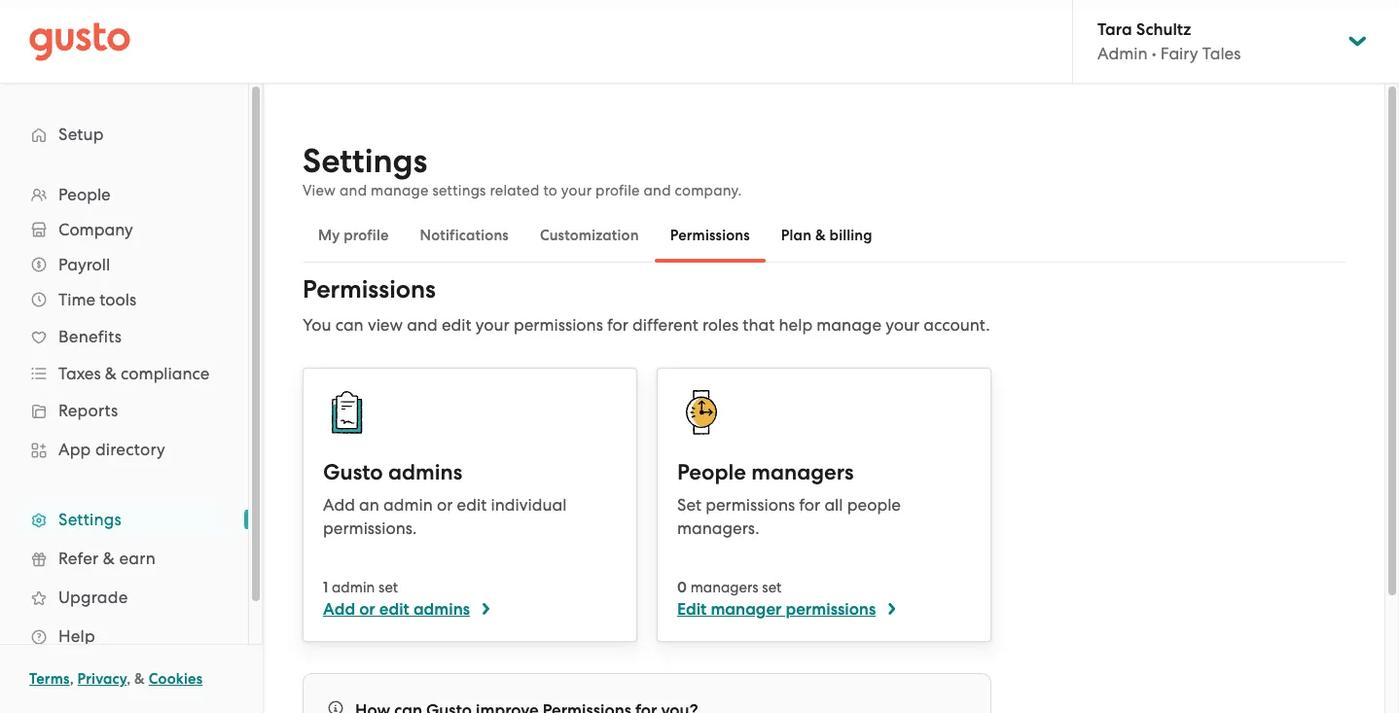 Task type: locate. For each thing, give the bounding box(es) containing it.
cookies button
[[149, 668, 203, 691]]

permissions up the 'view'
[[303, 274, 436, 305]]

gusto navigation element
[[0, 84, 248, 687]]

for left different
[[607, 315, 629, 335]]

0 vertical spatial for
[[607, 315, 629, 335]]

0 vertical spatial people
[[58, 185, 111, 204]]

settings link
[[19, 502, 229, 537]]

1 vertical spatial admin
[[332, 579, 375, 597]]

add inside gusto admins add an admin or edit individual permissions.
[[323, 495, 355, 515]]

permissions up managers.
[[706, 495, 795, 515]]

for left all
[[799, 495, 821, 515]]

0 horizontal spatial ,
[[70, 671, 74, 688]]

1 set from the left
[[379, 579, 398, 597]]

1 horizontal spatial set
[[762, 579, 782, 597]]

admin
[[384, 495, 433, 515], [332, 579, 375, 597]]

1 horizontal spatial admin
[[384, 495, 433, 515]]

admins
[[388, 459, 462, 486], [413, 599, 470, 620]]

that
[[743, 315, 775, 335]]

set inside 1 admin set add or edit admins
[[379, 579, 398, 597]]

0 horizontal spatial for
[[607, 315, 629, 335]]

your left account.
[[886, 315, 920, 335]]

app
[[58, 440, 91, 459]]

permissions
[[670, 227, 750, 244], [303, 274, 436, 305]]

list containing people
[[0, 177, 248, 656]]

your inside settings view and manage settings related to your profile and company.
[[561, 182, 592, 199]]

0 vertical spatial edit
[[442, 315, 472, 335]]

0 vertical spatial admins
[[388, 459, 462, 486]]

you can view and edit your permissions for different roles that help manage your account.
[[303, 315, 990, 335]]

tara schultz admin • fairy tales
[[1098, 19, 1241, 63]]

& right the taxes at the bottom
[[105, 364, 117, 383]]

managers for people
[[752, 459, 854, 486]]

set for managers
[[762, 579, 782, 597]]

or inside 1 admin set add or edit admins
[[359, 599, 375, 620]]

1 vertical spatial add
[[323, 599, 355, 620]]

customization button
[[524, 212, 655, 259]]

profile right my
[[344, 227, 389, 244]]

edit right the 'view'
[[442, 315, 472, 335]]

people up company
[[58, 185, 111, 204]]

1 vertical spatial edit
[[457, 495, 487, 515]]

plan & billing
[[781, 227, 873, 244]]

& inside button
[[815, 227, 826, 244]]

settings up refer
[[58, 510, 122, 529]]

& right the plan
[[815, 227, 826, 244]]

your
[[561, 182, 592, 199], [476, 315, 510, 335], [886, 315, 920, 335]]

add left 'an'
[[323, 495, 355, 515]]

an
[[359, 495, 379, 515]]

& inside dropdown button
[[105, 364, 117, 383]]

& for billing
[[815, 227, 826, 244]]

& for compliance
[[105, 364, 117, 383]]

fairy
[[1161, 44, 1199, 63]]

1 vertical spatial permissions
[[706, 495, 795, 515]]

1 vertical spatial settings
[[58, 510, 122, 529]]

0 vertical spatial add
[[323, 495, 355, 515]]

0 horizontal spatial manage
[[371, 182, 429, 199]]

2 set from the left
[[762, 579, 782, 597]]

compliance
[[121, 364, 210, 383]]

0 vertical spatial settings
[[303, 141, 427, 181]]

1 vertical spatial manage
[[817, 315, 882, 335]]

tara
[[1098, 19, 1132, 40]]

1 horizontal spatial permissions
[[670, 227, 750, 244]]

and
[[340, 182, 367, 199], [644, 182, 671, 199], [407, 315, 438, 335]]

permissions
[[514, 315, 603, 335], [706, 495, 795, 515], [786, 599, 876, 620]]

payroll button
[[19, 247, 229, 282]]

terms
[[29, 671, 70, 688]]

admin inside 1 admin set add or edit admins
[[332, 579, 375, 597]]

list
[[0, 177, 248, 656]]

add
[[323, 495, 355, 515], [323, 599, 355, 620]]

permissions right manager
[[786, 599, 876, 620]]

0 horizontal spatial set
[[379, 579, 398, 597]]

, down help link
[[127, 671, 131, 688]]

setup
[[58, 125, 104, 144]]

0 horizontal spatial admin
[[332, 579, 375, 597]]

edit down 'permissions.' at left
[[379, 599, 410, 620]]

upgrade
[[58, 588, 128, 607]]

1 horizontal spatial for
[[799, 495, 821, 515]]

terms , privacy , & cookies
[[29, 671, 203, 688]]

app directory link
[[19, 432, 229, 467]]

profile
[[596, 182, 640, 199], [344, 227, 389, 244]]

0 horizontal spatial people
[[58, 185, 111, 204]]

help
[[58, 627, 95, 646]]

, left privacy
[[70, 671, 74, 688]]

benefits
[[58, 327, 122, 346]]

billing
[[830, 227, 873, 244]]

1 horizontal spatial ,
[[127, 671, 131, 688]]

1
[[323, 579, 328, 597]]

1 admin set add or edit admins
[[323, 579, 470, 620]]

managers inside 0 managers set edit manager permissions
[[691, 579, 759, 597]]

set up manager
[[762, 579, 782, 597]]

1 vertical spatial permissions
[[303, 274, 436, 305]]

•
[[1152, 44, 1157, 63]]

edit inside gusto admins add an admin or edit individual permissions.
[[457, 495, 487, 515]]

1 horizontal spatial profile
[[596, 182, 640, 199]]

edit left individual
[[457, 495, 487, 515]]

privacy link
[[77, 671, 127, 688]]

1 vertical spatial profile
[[344, 227, 389, 244]]

1 vertical spatial people
[[677, 459, 746, 486]]

1 vertical spatial or
[[359, 599, 375, 620]]

admin right 1
[[332, 579, 375, 597]]

0 vertical spatial managers
[[752, 459, 854, 486]]

people inside people managers set permissions for all people managers.
[[677, 459, 746, 486]]

1 horizontal spatial or
[[437, 495, 453, 515]]

1 horizontal spatial manage
[[817, 315, 882, 335]]

taxes & compliance button
[[19, 356, 229, 391]]

add down 1
[[323, 599, 355, 620]]

permissions down customization button
[[514, 315, 603, 335]]

& left earn
[[103, 549, 115, 568]]

manage
[[371, 182, 429, 199], [817, 315, 882, 335]]

settings inside list
[[58, 510, 122, 529]]

or down 'permissions.' at left
[[359, 599, 375, 620]]

refer
[[58, 549, 99, 568]]

2 vertical spatial edit
[[379, 599, 410, 620]]

your down the "notifications" button
[[476, 315, 510, 335]]

people up set
[[677, 459, 746, 486]]

people inside dropdown button
[[58, 185, 111, 204]]

1 horizontal spatial people
[[677, 459, 746, 486]]

0 vertical spatial profile
[[596, 182, 640, 199]]

or
[[437, 495, 453, 515], [359, 599, 375, 620]]

profile inside button
[[344, 227, 389, 244]]

add inside 1 admin set add or edit admins
[[323, 599, 355, 620]]

profile up customization
[[596, 182, 640, 199]]

and right the 'view'
[[407, 315, 438, 335]]

settings tabs tab list
[[303, 208, 1346, 263]]

1 horizontal spatial settings
[[303, 141, 427, 181]]

settings
[[303, 141, 427, 181], [58, 510, 122, 529]]

directory
[[95, 440, 165, 459]]

refer & earn
[[58, 549, 156, 568]]

,
[[70, 671, 74, 688], [127, 671, 131, 688]]

0 vertical spatial permissions
[[670, 227, 750, 244]]

set for admins
[[379, 579, 398, 597]]

earn
[[119, 549, 156, 568]]

0 vertical spatial manage
[[371, 182, 429, 199]]

managers
[[752, 459, 854, 486], [691, 579, 759, 597]]

people for people
[[58, 185, 111, 204]]

managers up all
[[752, 459, 854, 486]]

1 horizontal spatial your
[[561, 182, 592, 199]]

manage right 'help'
[[817, 315, 882, 335]]

admin right 'an'
[[384, 495, 433, 515]]

and right "view"
[[340, 182, 367, 199]]

profile inside settings view and manage settings related to your profile and company.
[[596, 182, 640, 199]]

setup link
[[19, 117, 229, 152]]

set
[[379, 579, 398, 597], [762, 579, 782, 597]]

people
[[847, 495, 901, 515]]

0 horizontal spatial profile
[[344, 227, 389, 244]]

permissions down company.
[[670, 227, 750, 244]]

my
[[318, 227, 340, 244]]

settings up "view"
[[303, 141, 427, 181]]

1 vertical spatial for
[[799, 495, 821, 515]]

people managers set permissions for all people managers.
[[677, 459, 901, 538]]

1 horizontal spatial and
[[407, 315, 438, 335]]

refer & earn link
[[19, 541, 229, 576]]

2 vertical spatial permissions
[[786, 599, 876, 620]]

company.
[[675, 182, 742, 199]]

0 horizontal spatial permissions
[[303, 274, 436, 305]]

2 add from the top
[[323, 599, 355, 620]]

0 horizontal spatial settings
[[58, 510, 122, 529]]

1 vertical spatial admins
[[413, 599, 470, 620]]

0 horizontal spatial or
[[359, 599, 375, 620]]

manage left settings
[[371, 182, 429, 199]]

managers inside people managers set permissions for all people managers.
[[752, 459, 854, 486]]

1 vertical spatial managers
[[691, 579, 759, 597]]

edit
[[677, 599, 707, 620]]

edit
[[442, 315, 472, 335], [457, 495, 487, 515], [379, 599, 410, 620]]

0 horizontal spatial your
[[476, 315, 510, 335]]

and left company.
[[644, 182, 671, 199]]

cookies
[[149, 671, 203, 688]]

schultz
[[1136, 19, 1191, 40]]

or right 'an'
[[437, 495, 453, 515]]

0 vertical spatial or
[[437, 495, 453, 515]]

settings inside settings view and manage settings related to your profile and company.
[[303, 141, 427, 181]]

managers up manager
[[691, 579, 759, 597]]

set down 'permissions.' at left
[[379, 579, 398, 597]]

&
[[815, 227, 826, 244], [105, 364, 117, 383], [103, 549, 115, 568], [134, 671, 145, 688]]

your right to
[[561, 182, 592, 199]]

or inside gusto admins add an admin or edit individual permissions.
[[437, 495, 453, 515]]

0 vertical spatial admin
[[384, 495, 433, 515]]

1 add from the top
[[323, 495, 355, 515]]

set inside 0 managers set edit manager permissions
[[762, 579, 782, 597]]

people
[[58, 185, 111, 204], [677, 459, 746, 486]]



Task type: vqa. For each thing, say whether or not it's contained in the screenshot.
&
yes



Task type: describe. For each thing, give the bounding box(es) containing it.
account.
[[924, 315, 990, 335]]

can
[[335, 315, 364, 335]]

reports
[[58, 401, 118, 420]]

time tools button
[[19, 282, 229, 317]]

view
[[303, 182, 336, 199]]

managers for 0
[[691, 579, 759, 597]]

gusto admins add an admin or edit individual permissions.
[[323, 459, 567, 538]]

permissions button
[[655, 212, 766, 259]]

help link
[[19, 619, 229, 654]]

tales
[[1203, 44, 1241, 63]]

privacy
[[77, 671, 127, 688]]

admins inside 1 admin set add or edit admins
[[413, 599, 470, 620]]

settings for settings
[[58, 510, 122, 529]]

my profile button
[[303, 212, 404, 259]]

home image
[[29, 22, 130, 61]]

notifications
[[420, 227, 509, 244]]

for inside people managers set permissions for all people managers.
[[799, 495, 821, 515]]

view
[[368, 315, 403, 335]]

terms link
[[29, 671, 70, 688]]

admin inside gusto admins add an admin or edit individual permissions.
[[384, 495, 433, 515]]

notifications button
[[404, 212, 524, 259]]

permissions inside permissions button
[[670, 227, 750, 244]]

settings
[[433, 182, 486, 199]]

people button
[[19, 177, 229, 212]]

all
[[825, 495, 843, 515]]

settings view and manage settings related to your profile and company.
[[303, 141, 742, 199]]

permissions inside 0 managers set edit manager permissions
[[786, 599, 876, 620]]

customization
[[540, 227, 639, 244]]

taxes & compliance
[[58, 364, 210, 383]]

related
[[490, 182, 540, 199]]

app directory
[[58, 440, 165, 459]]

upgrade link
[[19, 580, 229, 615]]

permissions.
[[323, 519, 417, 538]]

admins inside gusto admins add an admin or edit individual permissions.
[[388, 459, 462, 486]]

& for earn
[[103, 549, 115, 568]]

tools
[[100, 290, 136, 309]]

my profile
[[318, 227, 389, 244]]

2 horizontal spatial your
[[886, 315, 920, 335]]

manager
[[711, 599, 782, 620]]

time tools
[[58, 290, 136, 309]]

company button
[[19, 212, 229, 247]]

managers.
[[677, 519, 760, 538]]

payroll
[[58, 255, 110, 274]]

0 vertical spatial permissions
[[514, 315, 603, 335]]

& left cookies
[[134, 671, 145, 688]]

plan
[[781, 227, 812, 244]]

roles
[[703, 315, 739, 335]]

individual
[[491, 495, 567, 515]]

time
[[58, 290, 95, 309]]

2 horizontal spatial and
[[644, 182, 671, 199]]

you
[[303, 315, 331, 335]]

benefits link
[[19, 319, 229, 354]]

reports link
[[19, 393, 229, 428]]

2 , from the left
[[127, 671, 131, 688]]

manage inside settings view and manage settings related to your profile and company.
[[371, 182, 429, 199]]

different
[[633, 315, 699, 335]]

0
[[677, 579, 687, 597]]

settings for settings view and manage settings related to your profile and company.
[[303, 141, 427, 181]]

to
[[543, 182, 558, 199]]

help
[[779, 315, 813, 335]]

company
[[58, 220, 133, 239]]

people for people managers set permissions for all people managers.
[[677, 459, 746, 486]]

permissions inside people managers set permissions for all people managers.
[[706, 495, 795, 515]]

taxes
[[58, 364, 101, 383]]

set
[[677, 495, 702, 515]]

edit inside 1 admin set add or edit admins
[[379, 599, 410, 620]]

0 horizontal spatial and
[[340, 182, 367, 199]]

admin
[[1098, 44, 1148, 63]]

gusto
[[323, 459, 383, 486]]

0 managers set edit manager permissions
[[677, 579, 876, 620]]

1 , from the left
[[70, 671, 74, 688]]

plan & billing button
[[766, 212, 888, 259]]



